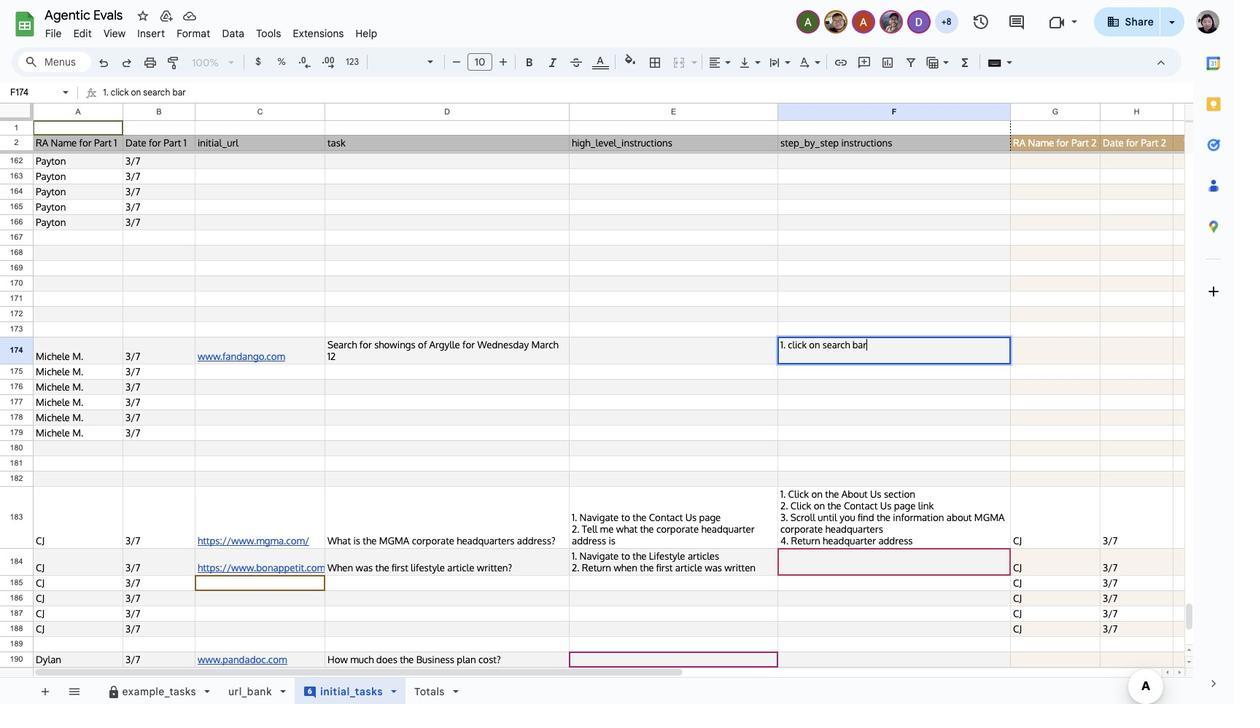 Task type: describe. For each thing, give the bounding box(es) containing it.
click for the 1. click on search bar text field
[[111, 87, 129, 98]]

format menu item
[[171, 25, 216, 42]]

text wrapping image
[[767, 52, 784, 72]]

help
[[356, 27, 378, 40]]

ben chafik image
[[826, 12, 846, 32]]

share
[[1126, 15, 1154, 28]]

tab list inside menu bar banner
[[1194, 43, 1235, 664]]

view
[[104, 27, 126, 40]]

click for f174 field
[[788, 339, 807, 351]]

application containing share
[[0, 0, 1235, 705]]

tools
[[256, 27, 281, 40]]

text color image
[[592, 52, 609, 69]]

Font size field
[[468, 53, 498, 72]]

quick sharing actions image
[[1170, 21, 1176, 44]]

borders image
[[647, 52, 664, 72]]

Font size text field
[[468, 53, 492, 71]]

cj baylor image
[[881, 12, 902, 32]]

menu bar banner
[[0, 0, 1235, 705]]

F174 field
[[781, 339, 1008, 351]]

$
[[255, 55, 261, 68]]

Zoom field
[[186, 52, 241, 74]]

all sheets image
[[62, 680, 85, 703]]

share button
[[1094, 7, 1161, 36]]

menu bar inside menu bar banner
[[39, 19, 383, 43]]

edit
[[73, 27, 92, 40]]

name box (⌘ + j) element
[[4, 84, 73, 101]]

search for the 1. click on search bar text field
[[143, 87, 170, 98]]

search for f174 field
[[823, 339, 850, 351]]

Star checkbox
[[105, 0, 166, 53]]

vertical align image
[[737, 52, 754, 72]]

%
[[277, 55, 286, 68]]

dylan oquin image
[[909, 12, 929, 32]]

example_tasks button
[[97, 679, 220, 705]]

format
[[177, 27, 210, 40]]

functions image
[[957, 52, 974, 72]]

edit menu item
[[68, 25, 98, 42]]

totals
[[415, 686, 445, 699]]



Task type: locate. For each thing, give the bounding box(es) containing it.
help menu item
[[350, 25, 383, 42]]

file menu item
[[39, 25, 68, 42]]

angela cha image
[[798, 12, 818, 32]]

123 button
[[341, 51, 364, 73]]

0 vertical spatial search
[[143, 87, 170, 98]]

1 vertical spatial on
[[809, 339, 821, 351]]

insert menu item
[[132, 25, 171, 42]]

0 vertical spatial click
[[111, 87, 129, 98]]

2 toolbar from the left
[[93, 679, 481, 705]]

tools menu item
[[250, 25, 287, 42]]

$ button
[[247, 51, 269, 73]]

1. click on search bar text field
[[103, 84, 1194, 103]]

on for f174 field
[[809, 339, 821, 351]]

0 vertical spatial 1.
[[103, 87, 109, 98]]

1.
[[103, 87, 109, 98], [781, 339, 786, 351]]

1. click on search bar for f174 field
[[781, 339, 867, 351]]

0 horizontal spatial on
[[131, 87, 141, 98]]

insert
[[137, 27, 165, 40]]

0 horizontal spatial 1. click on search bar
[[103, 87, 186, 98]]

% button
[[271, 51, 293, 73]]

search
[[143, 87, 170, 98], [823, 339, 850, 351]]

1 horizontal spatial toolbar
[[93, 679, 481, 705]]

view menu item
[[98, 25, 132, 42]]

1 vertical spatial 1. click on search bar
[[781, 339, 867, 351]]

+8 button
[[934, 9, 960, 35]]

1 vertical spatial 1.
[[781, 339, 786, 351]]

application
[[0, 0, 1235, 705]]

menu bar
[[39, 19, 383, 43]]

1 vertical spatial bar
[[853, 339, 867, 351]]

bar inside the 1. click on search bar text field
[[173, 87, 186, 98]]

0 vertical spatial bar
[[173, 87, 186, 98]]

1. for the 1. click on search bar text field
[[103, 87, 109, 98]]

example_tasks
[[122, 686, 196, 699]]

url_bank
[[228, 686, 272, 699]]

Zoom text field
[[188, 53, 223, 73]]

click inside the 1. click on search bar text field
[[111, 87, 129, 98]]

tab list
[[1194, 43, 1235, 664]]

1 toolbar from the left
[[30, 679, 91, 705]]

0 horizontal spatial search
[[143, 87, 170, 98]]

toolbar
[[30, 679, 91, 705], [93, 679, 481, 705], [483, 679, 486, 705]]

initial_tasks
[[320, 686, 383, 699]]

bar for the 1. click on search bar text field
[[173, 87, 186, 98]]

0 horizontal spatial 1.
[[103, 87, 109, 98]]

1. click on search bar for the 1. click on search bar text field
[[103, 87, 186, 98]]

6
[[308, 687, 312, 697]]

fill color image
[[622, 52, 639, 69]]

0 horizontal spatial toolbar
[[30, 679, 91, 705]]

1 horizontal spatial click
[[788, 339, 807, 351]]

bar for f174 field
[[853, 339, 867, 351]]

0 horizontal spatial click
[[111, 87, 129, 98]]

extensions menu item
[[287, 25, 350, 42]]

menu bar containing file
[[39, 19, 383, 43]]

1. click on search bar inside text field
[[103, 87, 186, 98]]

url_bank button
[[219, 679, 295, 705]]

on for the 1. click on search bar text field
[[131, 87, 141, 98]]

on inside text field
[[131, 87, 141, 98]]

1 horizontal spatial 1. click on search bar
[[781, 339, 867, 351]]

toolbar containing example_tasks
[[93, 679, 481, 705]]

main toolbar
[[90, 51, 1047, 705]]

on
[[131, 87, 141, 98], [809, 339, 821, 351]]

1 vertical spatial search
[[823, 339, 850, 351]]

bar
[[173, 87, 186, 98], [853, 339, 867, 351]]

0 vertical spatial on
[[131, 87, 141, 98]]

extensions
[[293, 27, 344, 40]]

Rename text field
[[39, 6, 131, 23]]

3 toolbar from the left
[[483, 679, 486, 705]]

1 horizontal spatial on
[[809, 339, 821, 351]]

ashley tran image
[[853, 12, 874, 32]]

click
[[111, 87, 129, 98], [788, 339, 807, 351]]

1. click on search bar
[[103, 87, 186, 98], [781, 339, 867, 351]]

0 horizontal spatial bar
[[173, 87, 186, 98]]

text rotation image
[[797, 52, 814, 72]]

1. inside text field
[[103, 87, 109, 98]]

file
[[45, 27, 62, 40]]

123
[[346, 56, 359, 67]]

0 vertical spatial 1. click on search bar
[[103, 87, 186, 98]]

1 horizontal spatial search
[[823, 339, 850, 351]]

1 horizontal spatial bar
[[853, 339, 867, 351]]

1. for f174 field
[[781, 339, 786, 351]]

none text field inside name box (⌘ + j) element
[[6, 85, 60, 99]]

1 vertical spatial click
[[788, 339, 807, 351]]

Menus field
[[18, 52, 91, 72]]

data menu item
[[216, 25, 250, 42]]

2 horizontal spatial toolbar
[[483, 679, 486, 705]]

totals button
[[405, 679, 468, 705]]

None text field
[[6, 85, 60, 99]]

+8
[[942, 16, 952, 27]]

search inside text field
[[143, 87, 170, 98]]

1 horizontal spatial 1.
[[781, 339, 786, 351]]

data
[[222, 27, 245, 40]]



Task type: vqa. For each thing, say whether or not it's contained in the screenshot.
the middle 'toolbar'
yes



